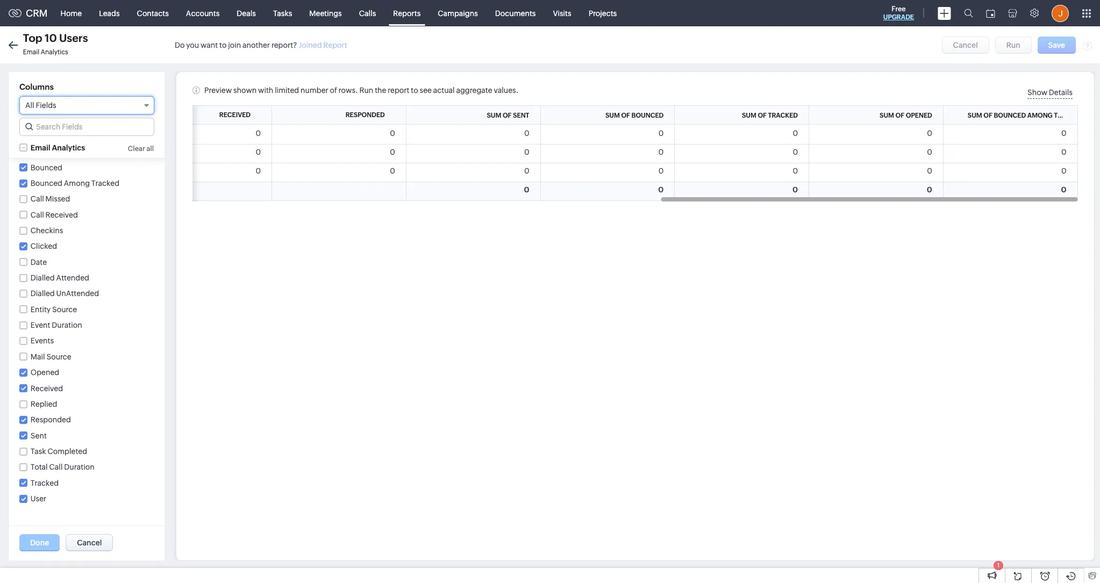 Task type: describe. For each thing, give the bounding box(es) containing it.
mail
[[31, 353, 45, 361]]

date
[[31, 258, 47, 267]]

event
[[31, 321, 50, 330]]

the
[[375, 86, 387, 95]]

home
[[61, 9, 82, 17]]

all fields
[[25, 101, 56, 110]]

mail source
[[31, 353, 71, 361]]

analytics inside email analytics amount
[[52, 144, 85, 152]]

shown
[[233, 86, 257, 95]]

source for entity source
[[52, 305, 77, 314]]

row groups no group selected
[[19, 274, 86, 295]]

column groups
[[19, 306, 80, 315]]

aggregate
[[19, 340, 60, 349]]

email analytics amount
[[31, 144, 85, 156]]

profile element
[[1046, 0, 1076, 26]]

no inside row groups no group selected
[[19, 286, 29, 295]]

0 vertical spatial cancel
[[954, 41, 979, 49]]

completed
[[48, 448, 87, 456]]

tasks link
[[265, 0, 301, 26]]

clear
[[128, 145, 145, 153]]

no group selected
[[19, 321, 86, 329]]

show details
[[1028, 88, 1073, 97]]

actual
[[433, 86, 455, 95]]

task
[[31, 448, 46, 456]]

All Fields field
[[19, 96, 154, 115]]

deals
[[237, 9, 256, 17]]

1
[[998, 563, 1000, 569]]

unattended
[[56, 290, 99, 298]]

clicked inside tab panel
[[31, 236, 57, 244]]

call for call received
[[31, 211, 44, 219]]

2 selected from the top
[[55, 321, 86, 329]]

sum of opened inside tab panel
[[31, 407, 86, 415]]

contacts
[[137, 9, 169, 17]]

amount
[[31, 148, 59, 156]]

2 no from the top
[[19, 321, 29, 329]]

tasks
[[273, 9, 292, 17]]

another
[[243, 41, 270, 49]]

values.
[[494, 86, 519, 95]]

entity source
[[31, 305, 77, 314]]

calendar image
[[987, 9, 996, 17]]

call received
[[31, 211, 78, 219]]

visits link
[[545, 0, 580, 26]]

attended
[[56, 274, 89, 283]]

join
[[228, 41, 241, 49]]

visits
[[553, 9, 572, 17]]

leads
[[99, 9, 120, 17]]

report?
[[272, 41, 297, 49]]

dialled for dialled unattended
[[31, 290, 55, 298]]

1 horizontal spatial to
[[411, 86, 418, 95]]

limited
[[275, 86, 299, 95]]

search image
[[965, 9, 974, 18]]

dialled unattended
[[31, 290, 99, 298]]

sum of bounced among tracked inside tab panel
[[31, 423, 146, 431]]

all
[[25, 101, 34, 110]]

users
[[59, 32, 88, 44]]

email inside top 10 users email analytics
[[23, 48, 39, 56]]

group inside row groups no group selected
[[31, 286, 53, 295]]

aggregate columns
[[19, 340, 96, 349]]

crm link
[[9, 8, 48, 19]]

selected inside row groups no group selected
[[55, 286, 86, 295]]

source for mail source
[[47, 353, 71, 361]]

top
[[23, 32, 42, 44]]

1 vertical spatial user
[[31, 495, 46, 504]]

groups for row
[[38, 274, 66, 283]]

projects link
[[580, 0, 626, 26]]

accounts
[[186, 9, 220, 17]]

meetings
[[310, 9, 342, 17]]

accounts link
[[177, 0, 228, 26]]

profile image
[[1052, 5, 1070, 22]]

free upgrade
[[884, 5, 915, 21]]

bounced among tracked inside tab panel
[[31, 203, 120, 212]]

free
[[892, 5, 906, 13]]

save
[[1049, 41, 1066, 49]]

event duration
[[31, 321, 82, 330]]

2 vertical spatial columns
[[62, 340, 96, 349]]

contacts link
[[128, 0, 177, 26]]

total
[[31, 463, 48, 472]]

rows.
[[339, 86, 358, 95]]

create menu image
[[938, 7, 952, 20]]

documents
[[495, 9, 536, 17]]

run button
[[996, 36, 1032, 54]]

column
[[19, 306, 50, 315]]

reports link
[[385, 0, 429, 26]]

all
[[147, 145, 154, 153]]

2 group from the top
[[31, 321, 53, 329]]

2 vertical spatial call
[[49, 463, 63, 472]]

replied
[[31, 400, 57, 409]]

crm
[[26, 8, 48, 19]]

user inside tab panel
[[31, 139, 46, 147]]

dialled for dialled attended
[[31, 274, 55, 283]]

1 vertical spatial cancel button
[[66, 535, 113, 552]]

row
[[19, 274, 36, 283]]

leads link
[[90, 0, 128, 26]]

report
[[388, 86, 410, 95]]

analytics inside top 10 users email analytics
[[41, 48, 68, 56]]

campaigns
[[438, 9, 478, 17]]

sum of sent inside tab panel
[[31, 358, 73, 367]]

do
[[175, 41, 185, 49]]

fields
[[36, 101, 56, 110]]

aggregate
[[456, 86, 493, 95]]

upgrade
[[884, 13, 915, 21]]

see
[[420, 86, 432, 95]]



Task type: vqa. For each thing, say whether or not it's contained in the screenshot.
social
no



Task type: locate. For each thing, give the bounding box(es) containing it.
preview shown with limited number of rows. run the report to see actual aggregate values.
[[204, 86, 519, 95]]

user down total
[[31, 495, 46, 504]]

0 vertical spatial duration
[[52, 321, 82, 330]]

1 horizontal spatial cancel
[[954, 41, 979, 49]]

0 vertical spatial no
[[19, 286, 29, 295]]

groups inside row groups no group selected
[[38, 274, 66, 283]]

source down "aggregate columns"
[[47, 353, 71, 361]]

run left save button
[[1007, 41, 1021, 49]]

tracked
[[769, 112, 798, 119], [769, 112, 798, 119], [1055, 112, 1084, 119], [1055, 112, 1084, 119], [91, 179, 119, 188], [31, 187, 59, 196], [91, 203, 120, 212], [57, 391, 85, 399], [118, 423, 146, 431], [31, 479, 59, 488]]

1 vertical spatial source
[[47, 353, 71, 361]]

groups down dialled unattended
[[52, 306, 80, 315]]

group down row
[[31, 286, 53, 295]]

of
[[330, 86, 337, 95], [503, 112, 512, 119], [503, 112, 512, 119], [622, 112, 630, 119], [622, 112, 630, 119], [758, 112, 767, 119], [758, 112, 767, 119], [896, 112, 905, 119], [896, 112, 905, 119], [984, 112, 993, 119], [984, 112, 993, 119], [48, 358, 55, 367], [48, 374, 55, 383], [48, 391, 55, 399], [48, 407, 55, 415], [48, 423, 55, 431]]

columns up all fields
[[19, 82, 54, 91]]

selected down entity source
[[55, 321, 86, 329]]

sum of tracked inside tab panel
[[31, 391, 85, 399]]

1 horizontal spatial cancel button
[[942, 36, 990, 54]]

sum of bounced inside tab panel
[[31, 374, 89, 383]]

to
[[220, 41, 227, 49], [411, 86, 418, 95]]

0 horizontal spatial run
[[360, 86, 374, 95]]

missed
[[46, 195, 70, 204]]

entity
[[31, 305, 51, 314]]

call up checkins
[[31, 211, 44, 219]]

selected down attended at the top left of the page
[[55, 286, 86, 295]]

bounced among tracked up checkins
[[31, 203, 120, 212]]

reports
[[393, 9, 421, 17]]

0
[[256, 129, 261, 138], [390, 129, 395, 138], [524, 129, 530, 138], [659, 129, 664, 138], [793, 129, 798, 138], [928, 129, 933, 138], [1062, 129, 1067, 138], [256, 148, 261, 157], [390, 148, 395, 157], [524, 148, 530, 157], [659, 148, 664, 157], [793, 148, 798, 157], [928, 148, 933, 157], [1062, 148, 1067, 157], [256, 167, 261, 175], [390, 167, 395, 175], [524, 167, 530, 175], [659, 167, 664, 175], [793, 167, 798, 175], [928, 167, 933, 175], [1062, 167, 1067, 175], [524, 186, 530, 194], [659, 186, 664, 194], [793, 186, 798, 194], [927, 186, 933, 194], [1062, 186, 1067, 194]]

calls link
[[351, 0, 385, 26]]

groups
[[38, 274, 66, 283], [52, 306, 80, 315]]

columns down event duration
[[62, 340, 96, 349]]

save button
[[1038, 36, 1077, 54]]

task completed
[[31, 448, 87, 456]]

1 no from the top
[[19, 286, 29, 295]]

number
[[301, 86, 329, 95]]

no left event
[[19, 321, 29, 329]]

0 vertical spatial groups
[[38, 274, 66, 283]]

bounced among tracked
[[31, 179, 119, 188], [31, 203, 120, 212]]

clear all
[[128, 145, 154, 153]]

1 vertical spatial selected
[[55, 321, 86, 329]]

meetings link
[[301, 0, 351, 26]]

among
[[1028, 112, 1053, 119], [1028, 112, 1053, 119], [64, 179, 90, 188], [64, 203, 90, 212], [90, 423, 116, 431]]

dialled attended
[[31, 274, 89, 283]]

dialled up "entity"
[[31, 290, 55, 298]]

1 group from the top
[[31, 286, 53, 295]]

tab list
[[14, 88, 159, 108]]

1 vertical spatial columns
[[19, 121, 54, 130]]

cancel
[[954, 41, 979, 49], [77, 539, 102, 548]]

dialled
[[31, 274, 55, 283], [31, 290, 55, 298]]

checkins
[[31, 227, 63, 235]]

cancel button
[[942, 36, 990, 54], [66, 535, 113, 552]]

group down "entity"
[[31, 321, 53, 329]]

0 vertical spatial source
[[52, 305, 77, 314]]

1 horizontal spatial run
[[1007, 41, 1021, 49]]

no
[[19, 286, 29, 295], [19, 321, 29, 329]]

0 horizontal spatial cancel button
[[66, 535, 113, 552]]

source down dialled unattended
[[52, 305, 77, 314]]

0 vertical spatial run
[[1007, 41, 1021, 49]]

source
[[52, 305, 77, 314], [47, 353, 71, 361]]

call left missed on the left
[[31, 195, 44, 204]]

0 vertical spatial cancel button
[[942, 36, 990, 54]]

search element
[[958, 0, 980, 26]]

1 vertical spatial duration
[[64, 463, 95, 472]]

want
[[201, 41, 218, 49]]

0 vertical spatial dialled
[[31, 274, 55, 283]]

opened
[[906, 112, 933, 119], [906, 112, 933, 119], [31, 220, 59, 228], [31, 369, 59, 377], [57, 407, 86, 415]]

details
[[1050, 88, 1073, 97]]

1 dialled from the top
[[31, 274, 55, 283]]

sum of bounced among tracked
[[968, 112, 1084, 119], [968, 112, 1084, 119], [31, 423, 146, 431]]

sum
[[487, 112, 502, 119], [487, 112, 502, 119], [606, 112, 620, 119], [606, 112, 620, 119], [742, 112, 757, 119], [742, 112, 757, 119], [880, 112, 895, 119], [880, 112, 895, 119], [968, 112, 983, 119], [968, 112, 983, 119], [31, 358, 47, 367], [31, 374, 47, 383], [31, 391, 47, 399], [31, 407, 47, 415], [31, 423, 47, 431]]

call down the task completed
[[49, 463, 63, 472]]

1 vertical spatial to
[[411, 86, 418, 95]]

columns down all fields
[[19, 121, 54, 130]]

sum of bounced
[[606, 112, 664, 119], [606, 112, 664, 119], [31, 374, 89, 383]]

duration down entity source
[[52, 321, 82, 330]]

1 vertical spatial group
[[31, 321, 53, 329]]

dialled down date
[[31, 274, 55, 283]]

do you want to join another report?
[[175, 41, 297, 49]]

you
[[186, 41, 199, 49]]

projects
[[589, 9, 617, 17]]

0 vertical spatial columns
[[19, 82, 54, 91]]

1 vertical spatial groups
[[52, 306, 80, 315]]

with
[[258, 86, 273, 95]]

0 vertical spatial analytics
[[41, 48, 68, 56]]

0 vertical spatial call
[[31, 195, 44, 204]]

1 vertical spatial analytics
[[52, 144, 85, 152]]

sum of tracked
[[742, 112, 798, 119], [742, 112, 798, 119], [31, 391, 85, 399]]

campaigns link
[[429, 0, 487, 26]]

1 vertical spatial no
[[19, 321, 29, 329]]

1 vertical spatial bounced among tracked
[[31, 203, 120, 212]]

received
[[219, 111, 251, 119], [219, 111, 251, 119], [46, 211, 78, 219], [31, 384, 63, 393]]

2 dialled from the top
[[31, 290, 55, 298]]

sent
[[513, 112, 530, 119], [513, 112, 530, 119], [31, 155, 47, 164], [57, 358, 73, 367], [31, 432, 47, 440]]

email down top
[[23, 48, 39, 56]]

events
[[31, 337, 54, 346]]

0 vertical spatial group
[[31, 286, 53, 295]]

run left 'the'
[[360, 86, 374, 95]]

10
[[45, 32, 57, 44]]

0 horizontal spatial to
[[220, 41, 227, 49]]

call missed
[[31, 195, 70, 204]]

run
[[1007, 41, 1021, 49], [360, 86, 374, 95]]

top 10 users email analytics
[[23, 32, 88, 56]]

analytics down 'search fields' text field
[[52, 144, 85, 152]]

call for call missed
[[31, 195, 44, 204]]

user up "amount"
[[31, 139, 46, 147]]

0 vertical spatial to
[[220, 41, 227, 49]]

group
[[31, 286, 53, 295], [31, 321, 53, 329]]

deals link
[[228, 0, 265, 26]]

analytics
[[41, 48, 68, 56], [52, 144, 85, 152]]

email down all fields
[[31, 144, 50, 152]]

1 vertical spatial run
[[360, 86, 374, 95]]

call
[[31, 195, 44, 204], [31, 211, 44, 219], [49, 463, 63, 472]]

1 vertical spatial dialled
[[31, 290, 55, 298]]

total call duration
[[31, 463, 95, 472]]

0 vertical spatial bounced among tracked
[[31, 179, 119, 188]]

sum of sent
[[487, 112, 530, 119], [487, 112, 530, 119], [31, 358, 73, 367]]

0 vertical spatial user
[[31, 139, 46, 147]]

tab panel
[[14, 121, 159, 436]]

home link
[[52, 0, 90, 26]]

tab panel containing columns
[[14, 121, 159, 436]]

1 vertical spatial cancel
[[77, 539, 102, 548]]

user
[[31, 139, 46, 147], [31, 495, 46, 504]]

duration down the completed
[[64, 463, 95, 472]]

0 horizontal spatial cancel
[[77, 539, 102, 548]]

groups up dialled unattended
[[38, 274, 66, 283]]

create menu element
[[932, 0, 958, 26]]

0 vertical spatial selected
[[55, 286, 86, 295]]

documents link
[[487, 0, 545, 26]]

1 vertical spatial email
[[31, 144, 50, 152]]

email inside email analytics amount
[[31, 144, 50, 152]]

duration
[[52, 321, 82, 330], [64, 463, 95, 472]]

analytics down 10
[[41, 48, 68, 56]]

preview
[[204, 86, 232, 95]]

show
[[1028, 88, 1048, 97]]

1 vertical spatial call
[[31, 211, 44, 219]]

bounced among tracked up missed on the left
[[31, 179, 119, 188]]

calls
[[359, 9, 376, 17]]

columns
[[19, 82, 54, 91], [19, 121, 54, 130], [62, 340, 96, 349]]

Search Fields text field
[[20, 118, 154, 136]]

to left see
[[411, 86, 418, 95]]

no down row
[[19, 286, 29, 295]]

groups for column
[[52, 306, 80, 315]]

0 vertical spatial email
[[23, 48, 39, 56]]

1 selected from the top
[[55, 286, 86, 295]]

to left join
[[220, 41, 227, 49]]

run inside button
[[1007, 41, 1021, 49]]



